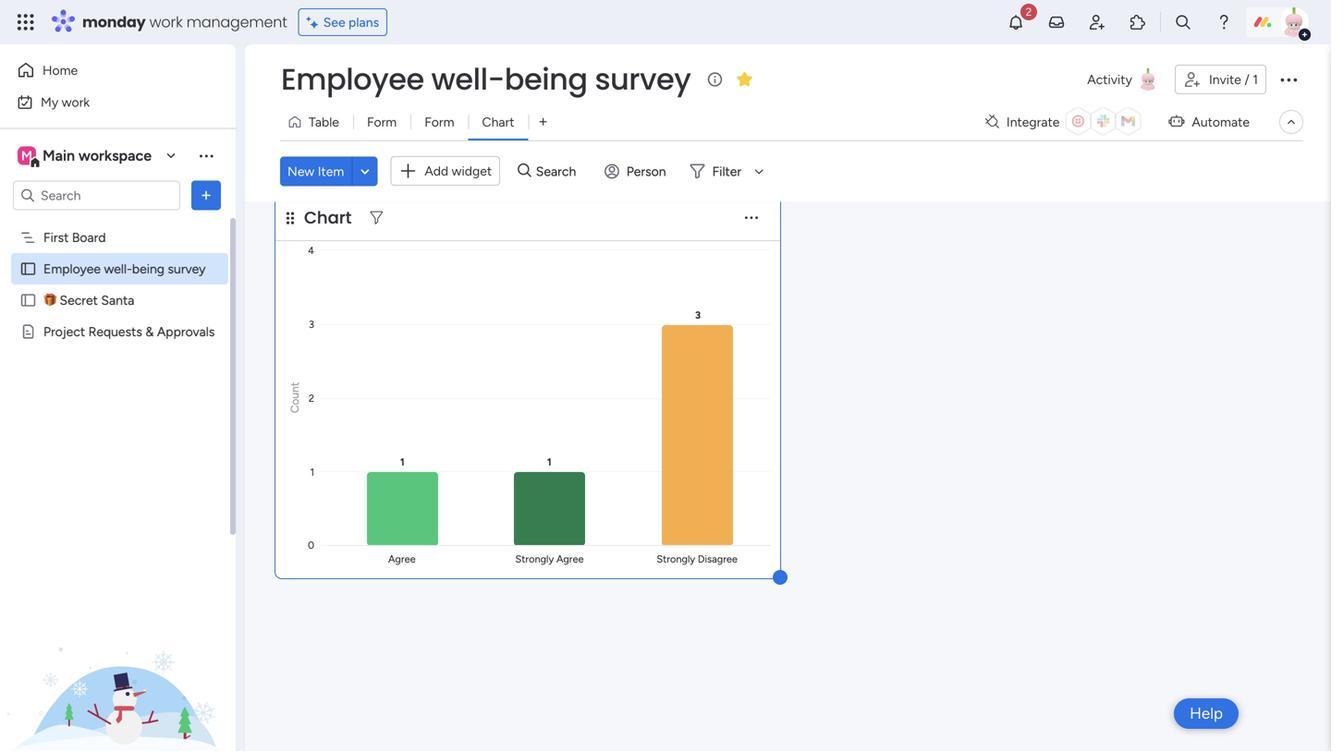 Task type: vqa. For each thing, say whether or not it's contained in the screenshot.
well-
yes



Task type: describe. For each thing, give the bounding box(es) containing it.
1
[[1253, 72, 1258, 87]]

employee inside list box
[[43, 261, 101, 277]]

main workspace
[[43, 147, 152, 165]]

table button
[[280, 107, 353, 137]]

integrate
[[1007, 114, 1060, 130]]

project
[[43, 324, 85, 340]]

ruby anderson image
[[1280, 7, 1309, 37]]

more dots image
[[745, 211, 758, 225]]

my
[[41, 94, 58, 110]]

board
[[72, 230, 106, 245]]

management
[[186, 12, 287, 32]]

🎁
[[43, 293, 56, 308]]

add widget button
[[390, 156, 500, 186]]

chart button
[[468, 107, 528, 137]]

filter
[[712, 163, 742, 179]]

monday
[[82, 12, 146, 32]]

item
[[318, 163, 344, 179]]

new item
[[288, 163, 344, 179]]

add
[[425, 163, 448, 179]]

v2 search image
[[518, 161, 531, 182]]

arrow down image
[[748, 160, 770, 182]]

angle down image
[[361, 164, 369, 178]]

dapulse drag handle 3 image
[[287, 211, 294, 225]]

search everything image
[[1174, 13, 1193, 31]]

1 vertical spatial options image
[[197, 186, 215, 205]]

work for monday
[[149, 12, 183, 32]]

chart inside "main content"
[[304, 206, 352, 230]]

project requests & approvals
[[43, 324, 215, 340]]

1 horizontal spatial well-
[[431, 59, 505, 100]]

activity
[[1087, 72, 1132, 87]]

widget
[[452, 163, 492, 179]]

public board image for employee well-being survey
[[19, 260, 37, 278]]

autopilot image
[[1169, 109, 1185, 133]]

my work button
[[11, 87, 199, 117]]

1 form button from the left
[[353, 107, 411, 137]]

home
[[43, 62, 78, 78]]

1 horizontal spatial employee well-being survey
[[281, 59, 691, 100]]

automate
[[1192, 114, 1250, 130]]

lottie animation element
[[0, 565, 236, 752]]

collapse board header image
[[1284, 115, 1299, 129]]

1 horizontal spatial employee
[[281, 59, 424, 100]]

employee well-being survey inside list box
[[43, 261, 206, 277]]

workspace image
[[18, 146, 36, 166]]

&
[[145, 324, 154, 340]]

well- inside list box
[[104, 261, 132, 277]]

2 form from the left
[[425, 114, 454, 130]]

help image
[[1215, 13, 1233, 31]]

being inside list box
[[132, 261, 165, 277]]

1 form from the left
[[367, 114, 397, 130]]

main
[[43, 147, 75, 165]]

invite
[[1209, 72, 1241, 87]]

/
[[1245, 72, 1250, 87]]

2 form button from the left
[[411, 107, 468, 137]]

monday work management
[[82, 12, 287, 32]]

dapulse integrations image
[[985, 115, 999, 129]]

survey inside list box
[[168, 261, 206, 277]]

activity button
[[1080, 65, 1168, 94]]



Task type: locate. For each thing, give the bounding box(es) containing it.
1 public board image from the top
[[19, 260, 37, 278]]

0 horizontal spatial options image
[[197, 186, 215, 205]]

lottie animation image
[[0, 565, 236, 752]]

0 horizontal spatial employee
[[43, 261, 101, 277]]

1 vertical spatial work
[[62, 94, 90, 110]]

0 horizontal spatial being
[[132, 261, 165, 277]]

see
[[323, 14, 345, 30]]

form button
[[353, 107, 411, 137], [411, 107, 468, 137]]

0 vertical spatial chart
[[482, 114, 515, 130]]

employee up table
[[281, 59, 424, 100]]

work inside button
[[62, 94, 90, 110]]

see plans button
[[298, 8, 387, 36]]

my work
[[41, 94, 90, 110]]

Employee well-being survey field
[[276, 59, 696, 100]]

person button
[[597, 156, 677, 186]]

invite / 1 button
[[1175, 65, 1267, 94]]

options image down workspace options image
[[197, 186, 215, 205]]

work
[[149, 12, 183, 32], [62, 94, 90, 110]]

form button up angle down icon
[[353, 107, 411, 137]]

1 horizontal spatial options image
[[1278, 68, 1300, 91]]

0 vertical spatial public board image
[[19, 260, 37, 278]]

invite / 1
[[1209, 72, 1258, 87]]

2 public board image from the top
[[19, 292, 37, 309]]

🎁 secret santa
[[43, 293, 134, 308]]

1 vertical spatial employee well-being survey
[[43, 261, 206, 277]]

chart right dapulse drag handle 3 image
[[304, 206, 352, 230]]

secret
[[60, 293, 98, 308]]

form up angle down icon
[[367, 114, 397, 130]]

requests
[[88, 324, 142, 340]]

first
[[43, 230, 69, 245]]

add widget
[[425, 163, 492, 179]]

workspace selection element
[[18, 145, 154, 169]]

new item button
[[280, 156, 352, 186]]

help
[[1190, 704, 1223, 723]]

see plans
[[323, 14, 379, 30]]

form up add
[[425, 114, 454, 130]]

0 vertical spatial employee well-being survey
[[281, 59, 691, 100]]

0 vertical spatial work
[[149, 12, 183, 32]]

first board
[[43, 230, 106, 245]]

0 vertical spatial survey
[[595, 59, 691, 100]]

show board description image
[[704, 70, 726, 89]]

table
[[309, 114, 339, 130]]

survey up 'approvals'
[[168, 261, 206, 277]]

1 vertical spatial chart
[[304, 206, 352, 230]]

chart down employee well-being survey field
[[482, 114, 515, 130]]

0 horizontal spatial work
[[62, 94, 90, 110]]

workspace
[[79, 147, 152, 165]]

1 vertical spatial employee
[[43, 261, 101, 277]]

being up santa
[[132, 261, 165, 277]]

0 horizontal spatial survey
[[168, 261, 206, 277]]

santa
[[101, 293, 134, 308]]

apps image
[[1129, 13, 1147, 31]]

well- up the chart button
[[431, 59, 505, 100]]

workspace options image
[[197, 146, 215, 165]]

1 horizontal spatial work
[[149, 12, 183, 32]]

0 vertical spatial being
[[505, 59, 588, 100]]

remove from favorites image
[[735, 70, 754, 88]]

well-
[[431, 59, 505, 100], [104, 261, 132, 277]]

work right monday
[[149, 12, 183, 32]]

m
[[21, 148, 32, 164]]

chart
[[482, 114, 515, 130], [304, 206, 352, 230]]

v2 funnel image
[[370, 211, 383, 225]]

filter button
[[683, 156, 770, 186]]

list box containing first board
[[0, 218, 236, 597]]

1 vertical spatial survey
[[168, 261, 206, 277]]

0 vertical spatial well-
[[431, 59, 505, 100]]

being up add view icon
[[505, 59, 588, 100]]

0 vertical spatial options image
[[1278, 68, 1300, 91]]

approvals
[[157, 324, 215, 340]]

work right my
[[62, 94, 90, 110]]

invite members image
[[1088, 13, 1107, 31]]

1 horizontal spatial chart
[[482, 114, 515, 130]]

inbox image
[[1047, 13, 1066, 31]]

0 vertical spatial employee
[[281, 59, 424, 100]]

home button
[[11, 55, 199, 85]]

select product image
[[17, 13, 35, 31]]

public board image
[[19, 260, 37, 278], [19, 292, 37, 309]]

list box
[[0, 218, 236, 597]]

public board image for 🎁 secret santa
[[19, 292, 37, 309]]

Search field
[[531, 158, 587, 184]]

form
[[367, 114, 397, 130], [425, 114, 454, 130]]

person
[[627, 163, 666, 179]]

employee well-being survey
[[281, 59, 691, 100], [43, 261, 206, 277]]

1 vertical spatial well-
[[104, 261, 132, 277]]

chart main content
[[245, 180, 1331, 752]]

0 horizontal spatial chart
[[304, 206, 352, 230]]

0 horizontal spatial form
[[367, 114, 397, 130]]

new
[[288, 163, 315, 179]]

survey left show board description icon
[[595, 59, 691, 100]]

1 horizontal spatial being
[[505, 59, 588, 100]]

work for my
[[62, 94, 90, 110]]

1 vertical spatial being
[[132, 261, 165, 277]]

employee
[[281, 59, 424, 100], [43, 261, 101, 277]]

1 horizontal spatial survey
[[595, 59, 691, 100]]

plans
[[349, 14, 379, 30]]

notifications image
[[1007, 13, 1025, 31]]

options image right 1 at top
[[1278, 68, 1300, 91]]

options image
[[1278, 68, 1300, 91], [197, 186, 215, 205]]

0 horizontal spatial well-
[[104, 261, 132, 277]]

well- up santa
[[104, 261, 132, 277]]

add view image
[[539, 115, 547, 129]]

1 vertical spatial public board image
[[19, 292, 37, 309]]

employee down first board
[[43, 261, 101, 277]]

employee well-being survey up the chart button
[[281, 59, 691, 100]]

being
[[505, 59, 588, 100], [132, 261, 165, 277]]

help button
[[1174, 699, 1239, 729]]

1 horizontal spatial form
[[425, 114, 454, 130]]

Search in workspace field
[[39, 185, 154, 206]]

form button up add
[[411, 107, 468, 137]]

2 image
[[1021, 1, 1037, 22]]

employee well-being survey up santa
[[43, 261, 206, 277]]

0 horizontal spatial employee well-being survey
[[43, 261, 206, 277]]

survey
[[595, 59, 691, 100], [168, 261, 206, 277]]

option
[[0, 221, 236, 225]]

chart inside button
[[482, 114, 515, 130]]



